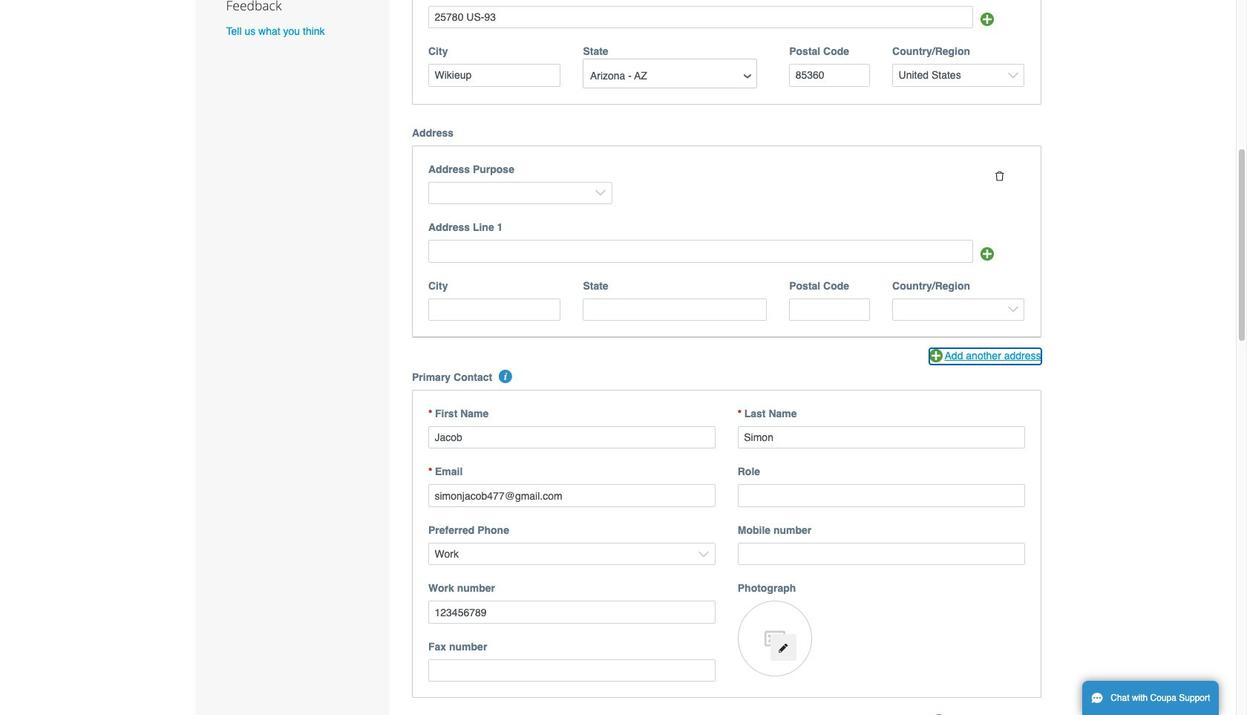 Task type: locate. For each thing, give the bounding box(es) containing it.
None text field
[[429, 6, 974, 28], [790, 64, 871, 87], [429, 298, 561, 321], [583, 298, 767, 321], [429, 426, 716, 449], [738, 426, 1025, 449], [429, 485, 716, 507], [738, 485, 1025, 507], [738, 543, 1025, 566], [429, 6, 974, 28], [790, 64, 871, 87], [429, 298, 561, 321], [583, 298, 767, 321], [429, 426, 716, 449], [738, 426, 1025, 449], [429, 485, 716, 507], [738, 485, 1025, 507], [738, 543, 1025, 566]]

Select an Option text field
[[585, 65, 756, 87]]

photograph image
[[738, 601, 812, 677]]

change image image
[[779, 643, 789, 654]]

None text field
[[429, 64, 561, 87], [429, 240, 974, 263], [790, 298, 871, 321], [429, 601, 716, 624], [429, 660, 716, 682], [429, 64, 561, 87], [429, 240, 974, 263], [790, 298, 871, 321], [429, 601, 716, 624], [429, 660, 716, 682]]

add image
[[981, 247, 995, 260]]



Task type: vqa. For each thing, say whether or not it's contained in the screenshot.
rightmost Completion
no



Task type: describe. For each thing, give the bounding box(es) containing it.
remove image
[[995, 171, 1006, 181]]

add image
[[981, 13, 995, 26]]

additional information image
[[500, 370, 513, 383]]



